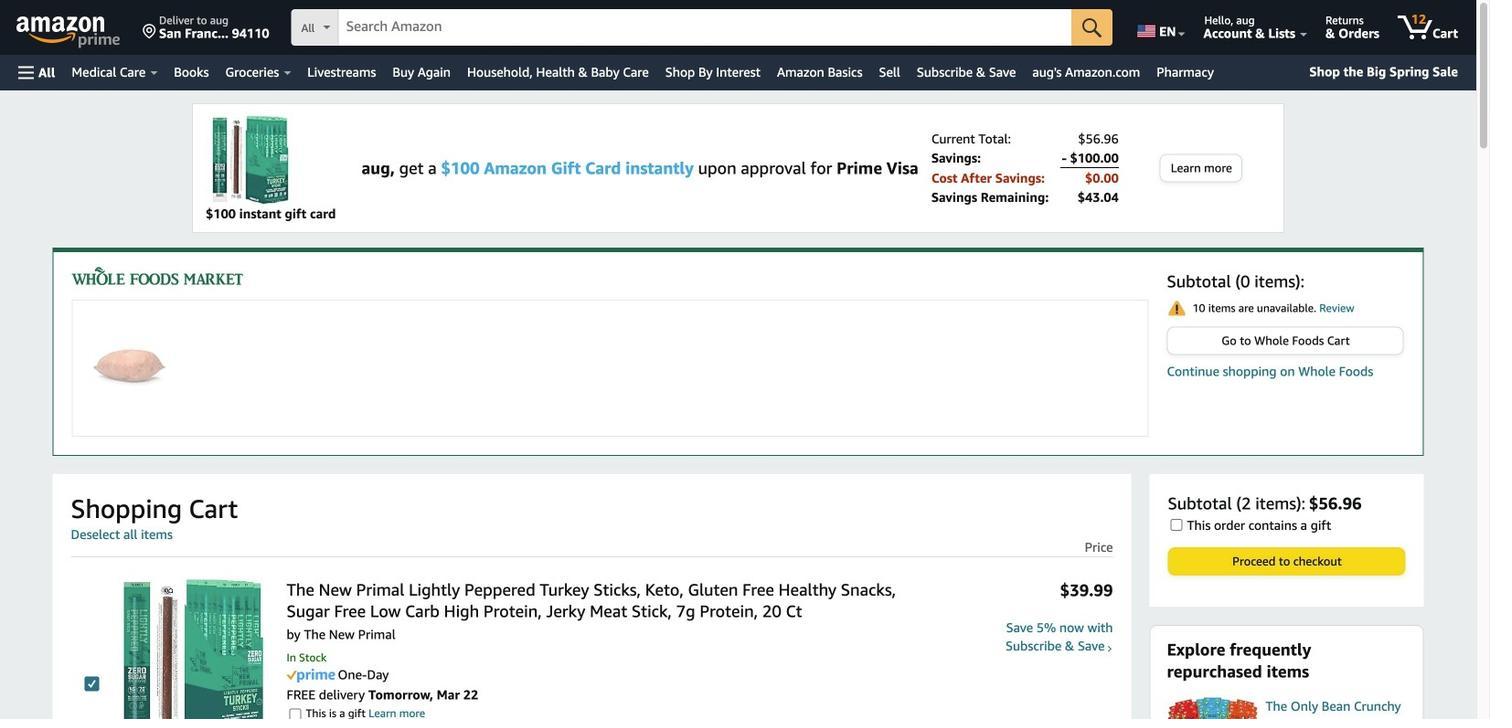 Task type: locate. For each thing, give the bounding box(es) containing it.
Search Amazon text field
[[339, 10, 1072, 45]]

navigation navigation
[[0, 0, 1477, 91]]

None submit
[[1072, 9, 1113, 46]]

none search field inside navigation navigation
[[291, 9, 1113, 48]]

None search field
[[291, 9, 1113, 48]]

None checkbox
[[1171, 519, 1183, 531], [289, 709, 301, 720], [1171, 519, 1183, 531], [289, 709, 301, 720]]

main content
[[43, 103, 1433, 720], [53, 248, 1424, 456]]

the new primal lightly peppered turkey sticks, keto, gluten free healthy snacks, sugar free low carb high protein, jerky meat stick, 7g protein, 20 ct, opens in a new tab image
[[111, 580, 276, 720]]

none submit inside search field
[[1072, 9, 1113, 46]]

organic garnet sweet potatoes image
[[84, 323, 175, 414]]

the only bean crunchy roasted edamame - healthy snacks for adults and kids (variety pack) low calorie & carb keto snack food, image
[[1167, 698, 1259, 720]]

item in your cart image
[[206, 113, 297, 205]]



Task type: describe. For each thing, give the bounding box(es) containing it.
one day image
[[287, 669, 335, 683]]

checkbox image
[[85, 677, 99, 692]]

amazon image
[[16, 16, 105, 44]]

alert image
[[1169, 300, 1185, 317]]



Task type: vqa. For each thing, say whether or not it's contained in the screenshot.
2nd Eligible for Prime. image from the left
no



